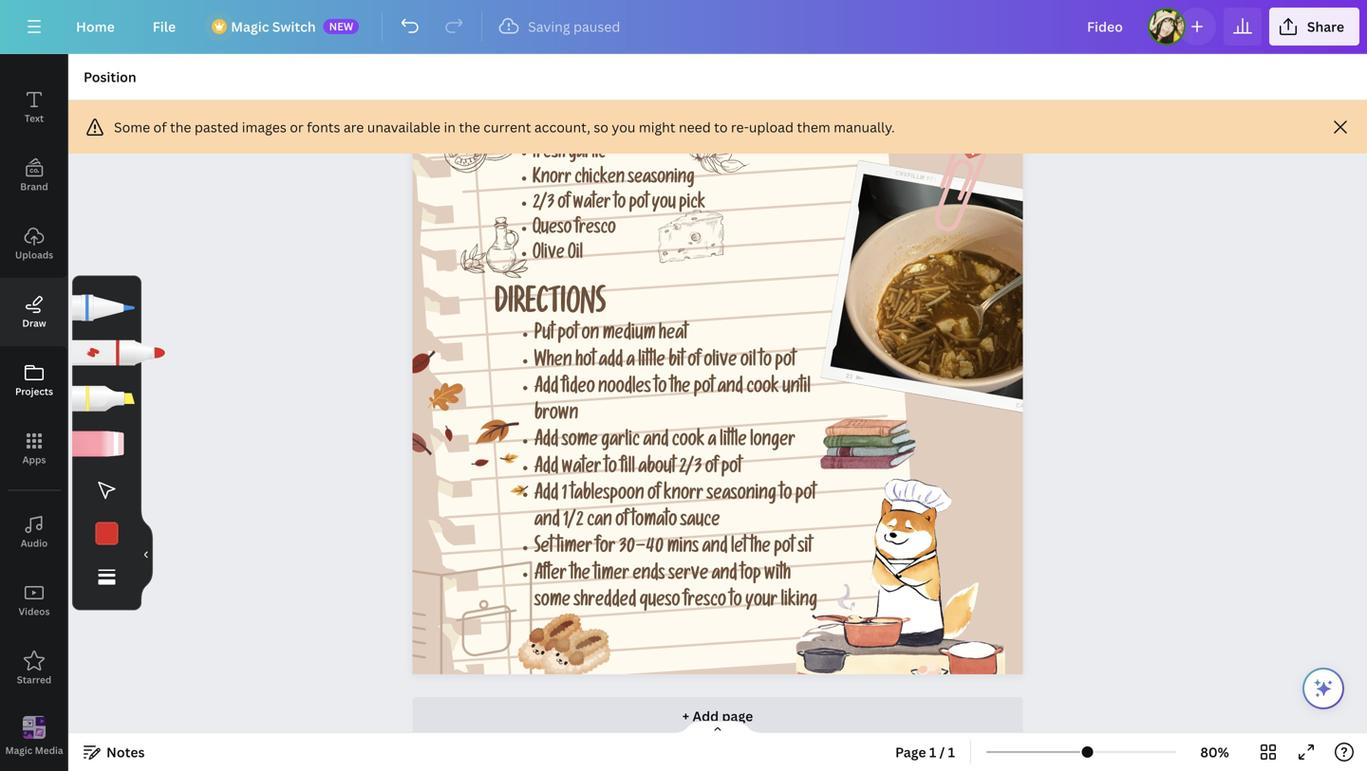 Task type: locate. For each thing, give the bounding box(es) containing it.
elements
[[13, 44, 56, 56]]

seasoning up the pick
[[628, 171, 695, 190]]

position button
[[76, 62, 144, 92]]

1 left /
[[929, 744, 936, 762]]

set
[[534, 540, 553, 560]]

of right about
[[705, 460, 718, 480]]

the down bit
[[670, 380, 691, 399]]

garlic inside the "put pot on medium heat when hot add a little bit of olive oil to pot add fideo noodles to the pot and cook until brown add some garlic and cook a little longer add water to fill about 2/3 of pot add 1 tablespoon of knorr seasoning to pot and 1/2 can of tomato sauce set timer for 30-40 mins and let the pot sit after the timer ends serve and top with some shredded queso fresco to your liking"
[[601, 433, 640, 453]]

of right can
[[615, 513, 628, 533]]

hide image
[[141, 510, 153, 601]]

cook down oil
[[747, 380, 779, 399]]

cook
[[747, 380, 779, 399], [672, 433, 705, 453]]

timer down 1/2
[[557, 540, 592, 560]]

starred button
[[0, 635, 68, 704]]

/
[[940, 744, 945, 762]]

#e7191f image
[[95, 523, 118, 546], [95, 523, 118, 546]]

little
[[638, 353, 665, 373], [720, 433, 747, 453]]

0 vertical spatial seasoning
[[628, 171, 695, 190]]

notes
[[106, 744, 145, 762]]

share
[[1307, 18, 1344, 36]]

0 horizontal spatial a
[[626, 353, 635, 373]]

garlic up the chicken
[[569, 145, 606, 164]]

2/3 down knorr
[[533, 196, 555, 215]]

your
[[745, 593, 778, 613]]

0 vertical spatial timer
[[557, 540, 592, 560]]

videos
[[19, 606, 50, 619]]

so
[[594, 118, 609, 136]]

pot left on
[[558, 326, 578, 346]]

cook up about
[[672, 433, 705, 453]]

timer down for
[[594, 567, 629, 586]]

water up tablespoon
[[562, 460, 601, 480]]

manually.
[[834, 118, 895, 136]]

1 horizontal spatial little
[[720, 433, 747, 453]]

page
[[895, 744, 926, 762]]

show pages image
[[672, 721, 763, 736]]

grey line cookbook icon isolated on white background. cooking book icon. recipe book. fork and knife icons. cutlery symbol.  vector illustration image
[[351, 561, 532, 699]]

0 horizontal spatial 2/3
[[533, 196, 555, 215]]

and down olive at the right of the page
[[718, 380, 743, 399]]

to down the chicken
[[614, 196, 626, 215]]

pot up sit
[[795, 486, 816, 506]]

olive oil hand drawn image
[[461, 217, 528, 278]]

0 vertical spatial fresco
[[575, 221, 616, 240]]

0 vertical spatial little
[[638, 353, 665, 373]]

saving paused
[[528, 18, 620, 36]]

seasoning up sauce in the bottom of the page
[[707, 486, 776, 506]]

2/3
[[533, 196, 555, 215], [679, 460, 702, 480]]

a
[[626, 353, 635, 373], [708, 433, 717, 453]]

to right oil
[[759, 353, 772, 373]]

add
[[534, 380, 559, 399], [534, 433, 559, 453], [534, 460, 559, 480], [534, 486, 559, 506], [693, 708, 719, 726]]

1/2
[[563, 513, 584, 533]]

1 horizontal spatial seasoning
[[707, 486, 776, 506]]

of
[[153, 118, 167, 136], [558, 196, 570, 215], [688, 353, 701, 373], [705, 460, 718, 480], [648, 486, 660, 506], [615, 513, 628, 533]]

file button
[[137, 8, 191, 46]]

1 horizontal spatial magic
[[231, 18, 269, 36]]

1 horizontal spatial fresco
[[684, 593, 726, 613]]

water
[[573, 196, 611, 215], [562, 460, 601, 480]]

longer
[[750, 433, 795, 453]]

shredded
[[574, 593, 636, 613]]

1 up 1/2
[[562, 486, 567, 506]]

1 horizontal spatial timer
[[594, 567, 629, 586]]

of right some
[[153, 118, 167, 136]]

water down the chicken
[[573, 196, 611, 215]]

1 horizontal spatial cook
[[747, 380, 779, 399]]

1 vertical spatial fresco
[[684, 593, 726, 613]]

for
[[596, 540, 615, 560]]

1 vertical spatial 2/3
[[679, 460, 702, 480]]

file
[[153, 18, 176, 36]]

0 horizontal spatial seasoning
[[628, 171, 695, 190]]

magic for magic switch
[[231, 18, 269, 36]]

magic inside main menu bar
[[231, 18, 269, 36]]

0 horizontal spatial fresco
[[575, 221, 616, 240]]

page
[[722, 708, 753, 726]]

you inside knorr chicken seasoning 2/3 of water to pot you pick queso fresco olive oil
[[652, 196, 676, 215]]

paused
[[573, 18, 620, 36]]

a right add
[[626, 353, 635, 373]]

uploads button
[[0, 210, 68, 278]]

to right noodles
[[654, 380, 667, 399]]

apps button
[[0, 415, 68, 483]]

magic left media
[[5, 745, 33, 757]]

media
[[35, 745, 63, 757]]

and left the let
[[702, 540, 728, 560]]

0 horizontal spatial 1
[[562, 486, 567, 506]]

30-
[[619, 540, 646, 560]]

to inside knorr chicken seasoning 2/3 of water to pot you pick queso fresco olive oil
[[614, 196, 626, 215]]

80% button
[[1184, 738, 1246, 768]]

some down after on the left bottom
[[534, 593, 571, 613]]

sit
[[798, 540, 812, 560]]

some down brown
[[562, 433, 598, 453]]

after
[[534, 567, 567, 586]]

0 horizontal spatial magic
[[5, 745, 33, 757]]

little left bit
[[638, 353, 665, 373]]

knorr
[[533, 171, 572, 190]]

a left the longer
[[708, 433, 717, 453]]

some
[[562, 433, 598, 453], [534, 593, 571, 613]]

pot left the pick
[[629, 196, 649, 215]]

and up about
[[643, 433, 669, 453]]

serve
[[668, 567, 708, 586]]

+ add page
[[682, 708, 753, 726]]

until
[[782, 380, 811, 399]]

saving
[[528, 18, 570, 36]]

the left pasted on the top of page
[[170, 118, 191, 136]]

magic
[[231, 18, 269, 36], [5, 745, 33, 757]]

2/3 up knorr
[[679, 460, 702, 480]]

0 vertical spatial water
[[573, 196, 611, 215]]

1 vertical spatial seasoning
[[707, 486, 776, 506]]

tablespoon
[[570, 486, 644, 506]]

2/3 inside the "put pot on medium heat when hot add a little bit of olive oil to pot add fideo noodles to the pot and cook until brown add some garlic and cook a little longer add water to fill about 2/3 of pot add 1 tablespoon of knorr seasoning to pot and 1/2 can of tomato sauce set timer for 30-40 mins and let the pot sit after the timer ends serve and top with some shredded queso fresco to your liking"
[[679, 460, 702, 480]]

chicken
[[575, 171, 625, 190]]

0 vertical spatial garlic
[[569, 145, 606, 164]]

bit
[[669, 353, 684, 373]]

projects button
[[0, 347, 68, 415]]

seasoning inside the "put pot on medium heat when hot add a little bit of olive oil to pot add fideo noodles to the pot and cook until brown add some garlic and cook a little longer add water to fill about 2/3 of pot add 1 tablespoon of knorr seasoning to pot and 1/2 can of tomato sauce set timer for 30-40 mins and let the pot sit after the timer ends serve and top with some shredded queso fresco to your liking"
[[707, 486, 776, 506]]

1 vertical spatial little
[[720, 433, 747, 453]]

need
[[679, 118, 711, 136]]

0 vertical spatial 2/3
[[533, 196, 555, 215]]

fresco inside the "put pot on medium heat when hot add a little bit of olive oil to pot add fideo noodles to the pot and cook until brown add some garlic and cook a little longer add water to fill about 2/3 of pot add 1 tablespoon of knorr seasoning to pot and 1/2 can of tomato sauce set timer for 30-40 mins and let the pot sit after the timer ends serve and top with some shredded queso fresco to your liking"
[[684, 593, 726, 613]]

switch
[[272, 18, 316, 36]]

1 vertical spatial you
[[652, 196, 676, 215]]

0 vertical spatial you
[[612, 118, 636, 136]]

starred
[[17, 674, 51, 687]]

1 vertical spatial timer
[[594, 567, 629, 586]]

brown
[[534, 406, 578, 426]]

timer
[[557, 540, 592, 560], [594, 567, 629, 586]]

fresco up oil
[[575, 221, 616, 240]]

fresco down serve
[[684, 593, 726, 613]]

1 vertical spatial magic
[[5, 745, 33, 757]]

1 right /
[[948, 744, 955, 762]]

to left re-
[[714, 118, 728, 136]]

1 vertical spatial garlic
[[601, 433, 640, 453]]

garlic up fill
[[601, 433, 640, 453]]

to
[[714, 118, 728, 136], [614, 196, 626, 215], [759, 353, 772, 373], [654, 380, 667, 399], [605, 460, 617, 480], [780, 486, 792, 506], [730, 593, 742, 613]]

you right so
[[612, 118, 636, 136]]

magic inside button
[[5, 745, 33, 757]]

fresco
[[575, 221, 616, 240], [684, 593, 726, 613]]

seasoning inside knorr chicken seasoning 2/3 of water to pot you pick queso fresco olive oil
[[628, 171, 695, 190]]

on
[[582, 326, 599, 346]]

magic media
[[5, 745, 63, 757]]

text
[[25, 112, 44, 125]]

brand
[[20, 180, 48, 193]]

0 vertical spatial magic
[[231, 18, 269, 36]]

magic left switch
[[231, 18, 269, 36]]

fideo
[[562, 380, 595, 399]]

1 vertical spatial water
[[562, 460, 601, 480]]

you left the pick
[[652, 196, 676, 215]]

can
[[587, 513, 612, 533]]

of up queso
[[558, 196, 570, 215]]

0 horizontal spatial cook
[[672, 433, 705, 453]]

images
[[242, 118, 287, 136]]

seasoning
[[628, 171, 695, 190], [707, 486, 776, 506]]

pot left sit
[[774, 540, 795, 560]]

1 horizontal spatial 2/3
[[679, 460, 702, 480]]

1 vertical spatial a
[[708, 433, 717, 453]]

olive
[[704, 353, 737, 373]]

1 horizontal spatial you
[[652, 196, 676, 215]]

little left the longer
[[720, 433, 747, 453]]

Design title text field
[[1072, 8, 1140, 46]]



Task type: vqa. For each thing, say whether or not it's contained in the screenshot.
#919191 icon
no



Task type: describe. For each thing, give the bounding box(es) containing it.
and left 1/2
[[534, 513, 560, 533]]

draw
[[22, 317, 46, 330]]

account,
[[534, 118, 590, 136]]

brand button
[[0, 141, 68, 210]]

0 horizontal spatial you
[[612, 118, 636, 136]]

the right the let
[[750, 540, 771, 560]]

videos button
[[0, 567, 68, 635]]

elements button
[[0, 5, 68, 73]]

to down the longer
[[780, 486, 792, 506]]

share button
[[1269, 8, 1360, 46]]

knorr chicken seasoning 2/3 of water to pot you pick queso fresco olive oil
[[533, 171, 705, 265]]

notes button
[[76, 738, 152, 768]]

canva assistant image
[[1312, 678, 1335, 701]]

new
[[329, 19, 353, 33]]

fresh
[[533, 145, 566, 164]]

them
[[797, 118, 831, 136]]

unavailable
[[367, 118, 441, 136]]

fill
[[620, 460, 635, 480]]

sauce
[[680, 513, 720, 533]]

page 1 / 1
[[895, 744, 955, 762]]

of right bit
[[688, 353, 701, 373]]

about
[[638, 460, 676, 480]]

heat
[[659, 326, 688, 346]]

of up tomato at the bottom
[[648, 486, 660, 506]]

uploads
[[15, 249, 53, 262]]

projects
[[15, 385, 53, 398]]

+ add page button
[[413, 698, 1023, 736]]

water inside the "put pot on medium heat when hot add a little bit of olive oil to pot add fideo noodles to the pot and cook until brown add some garlic and cook a little longer add water to fill about 2/3 of pot add 1 tablespoon of knorr seasoning to pot and 1/2 can of tomato sauce set timer for 30-40 mins and let the pot sit after the timer ends serve and top with some shredded queso fresco to your liking"
[[562, 460, 601, 480]]

noodles
[[598, 380, 651, 399]]

0 vertical spatial some
[[562, 433, 598, 453]]

home
[[76, 18, 115, 36]]

0 horizontal spatial timer
[[557, 540, 592, 560]]

oil
[[568, 246, 583, 265]]

1 vertical spatial some
[[534, 593, 571, 613]]

40
[[646, 540, 664, 560]]

queso
[[533, 221, 572, 240]]

1 vertical spatial cook
[[672, 433, 705, 453]]

let
[[731, 540, 747, 560]]

draw button
[[0, 278, 68, 347]]

main menu bar
[[0, 0, 1367, 54]]

1 horizontal spatial 1
[[929, 744, 936, 762]]

top
[[741, 567, 761, 586]]

or
[[290, 118, 304, 136]]

some of the pasted images or fonts are unavailable in the current account, so you might need to re-upload them manually.
[[114, 118, 895, 136]]

1 inside the "put pot on medium heat when hot add a little bit of olive oil to pot add fideo noodles to the pot and cook until brown add some garlic and cook a little longer add water to fill about 2/3 of pot add 1 tablespoon of knorr seasoning to pot and 1/2 can of tomato sauce set timer for 30-40 mins and let the pot sit after the timer ends serve and top with some shredded queso fresco to your liking"
[[562, 486, 567, 506]]

upload
[[749, 118, 794, 136]]

0 vertical spatial cook
[[747, 380, 779, 399]]

put
[[534, 326, 554, 346]]

text button
[[0, 73, 68, 141]]

add inside button
[[693, 708, 719, 726]]

knorr
[[664, 486, 703, 506]]

hot
[[575, 353, 596, 373]]

to left fill
[[605, 460, 617, 480]]

audio button
[[0, 498, 68, 567]]

queso
[[640, 593, 680, 613]]

the right "in"
[[459, 118, 480, 136]]

with
[[764, 567, 791, 586]]

mins
[[667, 540, 699, 560]]

pot inside knorr chicken seasoning 2/3 of water to pot you pick queso fresco olive oil
[[629, 196, 649, 215]]

might
[[639, 118, 676, 136]]

fresco inside knorr chicken seasoning 2/3 of water to pot you pick queso fresco olive oil
[[575, 221, 616, 240]]

audio
[[21, 537, 48, 550]]

some
[[114, 118, 150, 136]]

olive
[[533, 246, 565, 265]]

are
[[344, 118, 364, 136]]

magic switch
[[231, 18, 316, 36]]

80%
[[1200, 744, 1229, 762]]

directions
[[495, 292, 606, 324]]

current
[[484, 118, 531, 136]]

add
[[599, 353, 623, 373]]

to left your
[[730, 593, 742, 613]]

fonts
[[307, 118, 340, 136]]

when
[[534, 353, 572, 373]]

in
[[444, 118, 456, 136]]

tomato
[[632, 513, 677, 533]]

pot down olive at the right of the page
[[694, 380, 714, 399]]

pot right about
[[721, 460, 742, 480]]

2 horizontal spatial 1
[[948, 744, 955, 762]]

2/3 inside knorr chicken seasoning 2/3 of water to pot you pick queso fresco olive oil
[[533, 196, 555, 215]]

ends
[[633, 567, 665, 586]]

fresh garlic
[[533, 145, 606, 164]]

water inside knorr chicken seasoning 2/3 of water to pot you pick queso fresco olive oil
[[573, 196, 611, 215]]

the right after on the left bottom
[[570, 567, 590, 586]]

magic for magic media
[[5, 745, 33, 757]]

pasted
[[195, 118, 239, 136]]

saving paused status
[[490, 15, 630, 38]]

0 vertical spatial a
[[626, 353, 635, 373]]

0 horizontal spatial little
[[638, 353, 665, 373]]

1 horizontal spatial a
[[708, 433, 717, 453]]

and left top
[[712, 567, 737, 586]]

apps
[[22, 454, 46, 467]]

home link
[[61, 8, 130, 46]]

put pot on medium heat when hot add a little bit of olive oil to pot add fideo noodles to the pot and cook until brown add some garlic and cook a little longer add water to fill about 2/3 of pot add 1 tablespoon of knorr seasoning to pot and 1/2 can of tomato sauce set timer for 30-40 mins and let the pot sit after the timer ends serve and top with some shredded queso fresco to your liking
[[534, 326, 817, 613]]

pick
[[679, 196, 705, 215]]

medium
[[603, 326, 656, 346]]

liking
[[781, 593, 817, 613]]

of inside knorr chicken seasoning 2/3 of water to pot you pick queso fresco olive oil
[[558, 196, 570, 215]]

pot up until
[[775, 353, 796, 373]]



